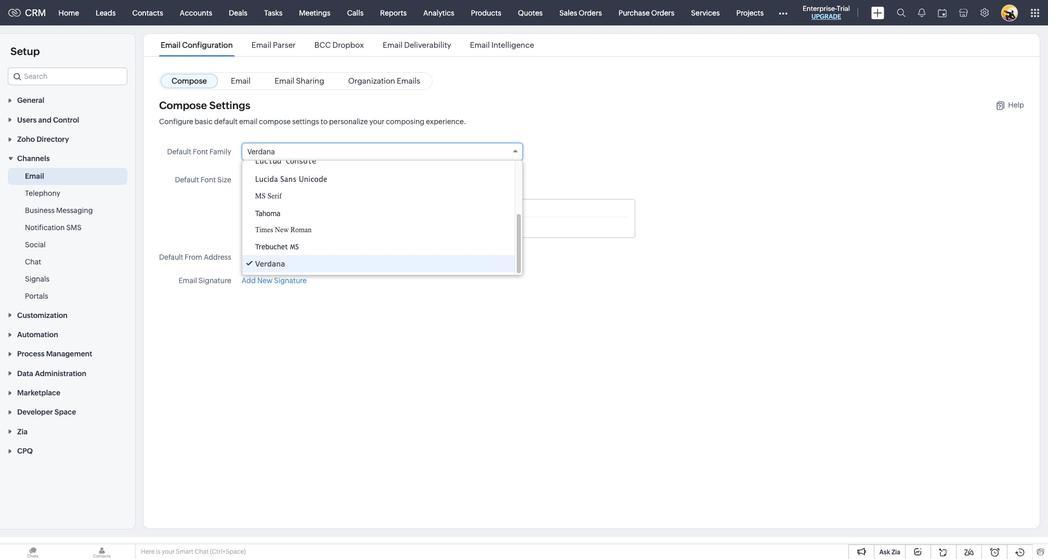 Task type: vqa. For each thing, say whether or not it's contained in the screenshot.
to
yes



Task type: describe. For each thing, give the bounding box(es) containing it.
profile image
[[1002, 4, 1019, 21]]

crm link
[[8, 7, 46, 18]]

business messaging
[[25, 207, 93, 215]]

search image
[[897, 8, 906, 17]]

unicode
[[299, 175, 328, 184]]

settings
[[209, 99, 251, 111]]

enterprise-
[[803, 5, 837, 12]]

email for email signature
[[179, 277, 197, 285]]

email up settings
[[231, 76, 251, 85]]

purchase orders
[[619, 9, 675, 17]]

1 horizontal spatial your
[[370, 118, 385, 126]]

social
[[25, 241, 46, 249]]

tasks
[[264, 9, 283, 17]]

intelligence
[[492, 41, 535, 49]]

address
[[204, 253, 231, 262]]

add
[[242, 277, 256, 285]]

create menu image
[[872, 7, 885, 19]]

control
[[53, 116, 79, 124]]

the
[[338, 223, 347, 229]]

accounts
[[180, 9, 212, 17]]

meetings
[[299, 9, 331, 17]]

organization emails link
[[337, 74, 431, 88]]

and
[[38, 116, 51, 124]]

calls
[[347, 9, 364, 17]]

emails
[[397, 76, 421, 85]]

serif
[[268, 192, 282, 201]]

brown
[[276, 223, 292, 229]]

search element
[[891, 0, 912, 25]]

automation
[[17, 331, 58, 339]]

sans
[[281, 175, 297, 184]]

times new roman
[[255, 226, 312, 234]]

reports
[[380, 9, 407, 17]]

products
[[471, 9, 502, 17]]

is
[[156, 549, 161, 556]]

contacts image
[[69, 545, 135, 560]]

telephony
[[25, 190, 60, 198]]

portals
[[25, 293, 48, 301]]

purchase
[[619, 9, 650, 17]]

ms serif option
[[242, 188, 515, 205]]

add new signature
[[242, 277, 307, 285]]

purchase orders link
[[611, 0, 683, 25]]

jumped
[[303, 223, 323, 229]]

1 signature from the left
[[199, 277, 231, 285]]

preview
[[249, 206, 275, 214]]

email parser
[[252, 41, 296, 49]]

Verdana field
[[242, 143, 523, 161]]

notification sms link
[[25, 223, 82, 233]]

lucida console list box
[[242, 152, 523, 275]]

calendar image
[[938, 9, 947, 17]]

trial
[[837, 5, 851, 12]]

email for email configuration
[[161, 41, 181, 49]]

administration
[[35, 370, 86, 378]]

services
[[692, 9, 720, 17]]

ms serif
[[255, 192, 282, 201]]

default for default from address
[[159, 253, 183, 262]]

general
[[17, 96, 44, 105]]

signals element
[[912, 0, 932, 25]]

email configuration link
[[159, 41, 235, 49]]

organization
[[348, 76, 395, 85]]

email for email deliverability
[[383, 41, 403, 49]]

default from address
[[159, 253, 231, 262]]

verdana inside field
[[248, 148, 275, 156]]

1 vertical spatial zia
[[892, 549, 901, 557]]

home link
[[50, 0, 87, 25]]

contacts
[[132, 9, 163, 17]]

sales orders link
[[551, 0, 611, 25]]

zoho
[[17, 135, 35, 144]]

0 vertical spatial email link
[[220, 74, 262, 88]]

the quick brown fox jumped over the lazy dog
[[249, 223, 370, 229]]

cpq button
[[0, 442, 135, 461]]

email for email intelligence
[[470, 41, 490, 49]]

data administration
[[17, 370, 86, 378]]

email configuration
[[161, 41, 233, 49]]

configure basic default email compose settings to personalize your composing experience.
[[159, 118, 466, 126]]

font for family
[[193, 148, 208, 156]]

1 horizontal spatial chat
[[195, 549, 209, 556]]

projects
[[737, 9, 764, 17]]

zoho directory
[[17, 135, 69, 144]]

list containing email configuration
[[151, 34, 544, 56]]

tahoma
[[255, 209, 281, 218]]

email for email parser
[[252, 41, 272, 49]]

lucida console option
[[242, 152, 515, 171]]

organization emails
[[348, 76, 421, 85]]

calls link
[[339, 0, 372, 25]]

channels button
[[0, 149, 135, 168]]

email intelligence
[[470, 41, 535, 49]]

compose settings
[[159, 99, 251, 111]]

quotes
[[518, 9, 543, 17]]

sales orders
[[560, 9, 602, 17]]

orders for sales orders
[[579, 9, 602, 17]]

users and control button
[[0, 110, 135, 129]]

cpq
[[17, 447, 33, 456]]

help
[[1009, 101, 1025, 109]]

font for size
[[201, 176, 216, 184]]

channels region
[[0, 168, 135, 306]]



Task type: locate. For each thing, give the bounding box(es) containing it.
deals link
[[221, 0, 256, 25]]

0 horizontal spatial chat
[[25, 258, 41, 267]]

compose for compose
[[172, 76, 207, 85]]

verdana down the trebuchet at left top
[[255, 260, 285, 268]]

times
[[255, 226, 273, 234]]

console
[[286, 157, 317, 166]]

basic
[[195, 118, 213, 126]]

email
[[161, 41, 181, 49], [252, 41, 272, 49], [383, 41, 403, 49], [470, 41, 490, 49], [231, 76, 251, 85], [275, 76, 295, 85], [25, 172, 44, 181], [179, 277, 197, 285]]

0 vertical spatial compose
[[172, 76, 207, 85]]

users
[[17, 116, 37, 124]]

email left sharing
[[275, 76, 295, 85]]

signature down trebuchet ms
[[274, 277, 307, 285]]

orders right sales
[[579, 9, 602, 17]]

zia button
[[0, 422, 135, 442]]

developer space
[[17, 409, 76, 417]]

roman
[[291, 226, 312, 234]]

email deliverability link
[[381, 41, 453, 49]]

ms up "preview"
[[255, 192, 266, 201]]

chat inside "channels" region
[[25, 258, 41, 267]]

compose up the configure
[[159, 99, 207, 111]]

1 vertical spatial default
[[175, 176, 199, 184]]

your
[[370, 118, 385, 126], [162, 549, 175, 556]]

bcc dropbox link
[[313, 41, 366, 49]]

0 horizontal spatial zia
[[17, 428, 28, 436]]

0 horizontal spatial new
[[257, 277, 273, 285]]

1 lucida from the top
[[255, 157, 282, 166]]

email left the configuration
[[161, 41, 181, 49]]

here is your smart chat (ctrl+space)
[[141, 549, 246, 556]]

times new roman option
[[242, 222, 515, 239]]

tahoma option
[[242, 205, 515, 222]]

0 vertical spatial ms
[[255, 192, 266, 201]]

email link up settings
[[220, 74, 262, 88]]

zia inside dropdown button
[[17, 428, 28, 436]]

data
[[17, 370, 33, 378]]

compose inside compose "link"
[[172, 76, 207, 85]]

orders for purchase orders
[[652, 9, 675, 17]]

email down reports link
[[383, 41, 403, 49]]

ms inside ms serif option
[[255, 192, 266, 201]]

here
[[141, 549, 155, 556]]

1 horizontal spatial ms
[[290, 243, 299, 251]]

signals link
[[25, 274, 50, 285]]

verdana inside option
[[255, 260, 285, 268]]

1 vertical spatial font
[[201, 176, 216, 184]]

management
[[46, 350, 92, 359]]

0 horizontal spatial email link
[[25, 171, 44, 182]]

1 vertical spatial ms
[[290, 243, 299, 251]]

lucida sans unicode
[[255, 175, 328, 184]]

directory
[[37, 135, 69, 144]]

contacts link
[[124, 0, 172, 25]]

developer space button
[[0, 403, 135, 422]]

compose
[[172, 76, 207, 85], [159, 99, 207, 111]]

verdana up lucida console
[[248, 148, 275, 156]]

new right the add on the left
[[257, 277, 273, 285]]

chat link
[[25, 257, 41, 268]]

your left composing
[[370, 118, 385, 126]]

lucida for lucida sans unicode
[[255, 175, 278, 184]]

chat right 'smart'
[[195, 549, 209, 556]]

portals link
[[25, 292, 48, 302]]

0 vertical spatial chat
[[25, 258, 41, 267]]

0 horizontal spatial orders
[[579, 9, 602, 17]]

zia
[[17, 428, 28, 436], [892, 549, 901, 557]]

0 horizontal spatial ms
[[255, 192, 266, 201]]

ms down roman
[[290, 243, 299, 251]]

email down channels
[[25, 172, 44, 181]]

accounts link
[[172, 0, 221, 25]]

default down the configure
[[167, 148, 191, 156]]

signature down the address
[[199, 277, 231, 285]]

Search text field
[[8, 68, 127, 85]]

projects link
[[729, 0, 773, 25]]

None field
[[8, 68, 127, 85]]

configure
[[159, 118, 193, 126]]

business
[[25, 207, 55, 215]]

products link
[[463, 0, 510, 25]]

2 lucida from the top
[[255, 175, 278, 184]]

email deliverability
[[383, 41, 451, 49]]

1 vertical spatial lucida
[[255, 175, 278, 184]]

quick
[[260, 223, 274, 229]]

2 vertical spatial default
[[159, 253, 183, 262]]

signals image
[[919, 8, 926, 17]]

lucida for lucida console
[[255, 157, 282, 166]]

email parser link
[[250, 41, 297, 49]]

new inside option
[[275, 226, 289, 234]]

orders
[[579, 9, 602, 17], [652, 9, 675, 17]]

default left from
[[159, 253, 183, 262]]

trebuchet ms option
[[242, 239, 515, 255]]

compose
[[259, 118, 291, 126]]

lazy
[[349, 223, 359, 229]]

default down default font family
[[175, 176, 199, 184]]

marketplace button
[[0, 383, 135, 403]]

leads link
[[87, 0, 124, 25]]

composing
[[386, 118, 425, 126]]

family
[[210, 148, 231, 156]]

email down the products link
[[470, 41, 490, 49]]

font
[[193, 148, 208, 156], [201, 176, 216, 184]]

1 horizontal spatial zia
[[892, 549, 901, 557]]

lucida sans unicode option
[[242, 171, 515, 188]]

email left parser
[[252, 41, 272, 49]]

sms
[[66, 224, 82, 232]]

process management button
[[0, 344, 135, 364]]

telephony link
[[25, 189, 60, 199]]

0 vertical spatial your
[[370, 118, 385, 126]]

customization button
[[0, 306, 135, 325]]

verdana option
[[242, 255, 515, 273]]

analytics
[[424, 9, 455, 17]]

email intelligence link
[[469, 41, 536, 49]]

customization
[[17, 311, 68, 320]]

fox
[[294, 223, 302, 229]]

1 vertical spatial email link
[[25, 171, 44, 182]]

list
[[151, 34, 544, 56]]

2 orders from the left
[[652, 9, 675, 17]]

space
[[55, 409, 76, 417]]

1 orders from the left
[[579, 9, 602, 17]]

0 vertical spatial lucida
[[255, 157, 282, 166]]

leads
[[96, 9, 116, 17]]

create menu element
[[866, 0, 891, 25]]

email link down channels
[[25, 171, 44, 182]]

signature
[[199, 277, 231, 285], [274, 277, 307, 285]]

zia right ask
[[892, 549, 901, 557]]

email inside "channels" region
[[25, 172, 44, 181]]

ms inside trebuchet ms option
[[290, 243, 299, 251]]

services link
[[683, 0, 729, 25]]

1 vertical spatial compose
[[159, 99, 207, 111]]

analytics link
[[415, 0, 463, 25]]

lucida up sans
[[255, 157, 282, 166]]

verdana
[[248, 148, 275, 156], [255, 260, 285, 268]]

0 vertical spatial new
[[275, 226, 289, 234]]

0 vertical spatial zia
[[17, 428, 28, 436]]

0 vertical spatial verdana
[[248, 148, 275, 156]]

over
[[325, 223, 336, 229]]

new for times
[[275, 226, 289, 234]]

1 horizontal spatial email link
[[220, 74, 262, 88]]

orders right purchase
[[652, 9, 675, 17]]

(ctrl+space)
[[210, 549, 246, 556]]

home
[[59, 9, 79, 17]]

quotes link
[[510, 0, 551, 25]]

profile element
[[996, 0, 1025, 25]]

email for email sharing
[[275, 76, 295, 85]]

1 vertical spatial verdana
[[255, 260, 285, 268]]

email sharing link
[[264, 74, 335, 88]]

parser
[[273, 41, 296, 49]]

default for default font size
[[175, 176, 199, 184]]

process management
[[17, 350, 92, 359]]

upgrade
[[812, 13, 842, 20]]

lucida up ms serif
[[255, 175, 278, 184]]

0 vertical spatial font
[[193, 148, 208, 156]]

0 horizontal spatial signature
[[199, 277, 231, 285]]

email
[[239, 118, 258, 126]]

2 signature from the left
[[274, 277, 307, 285]]

default
[[214, 118, 238, 126]]

0 vertical spatial default
[[167, 148, 191, 156]]

personalize
[[329, 118, 368, 126]]

compose for compose settings
[[159, 99, 207, 111]]

default for default font family
[[167, 148, 191, 156]]

reports link
[[372, 0, 415, 25]]

your right is
[[162, 549, 175, 556]]

1 vertical spatial new
[[257, 277, 273, 285]]

dog
[[361, 223, 370, 229]]

email link
[[220, 74, 262, 88], [25, 171, 44, 182]]

1 vertical spatial chat
[[195, 549, 209, 556]]

setup
[[10, 45, 40, 57]]

Other Modules field
[[773, 4, 795, 21]]

email down from
[[179, 277, 197, 285]]

trebuchet
[[255, 243, 288, 251]]

new right quick at the left of page
[[275, 226, 289, 234]]

configuration
[[182, 41, 233, 49]]

new for add
[[257, 277, 273, 285]]

size
[[217, 176, 231, 184]]

default font size
[[175, 176, 231, 184]]

notification
[[25, 224, 65, 232]]

chat down social link at the top of the page
[[25, 258, 41, 267]]

1 horizontal spatial orders
[[652, 9, 675, 17]]

1 horizontal spatial new
[[275, 226, 289, 234]]

from
[[185, 253, 202, 262]]

zia up cpq
[[17, 428, 28, 436]]

font left family
[[193, 148, 208, 156]]

email signature
[[179, 277, 231, 285]]

1 horizontal spatial signature
[[274, 277, 307, 285]]

chats image
[[0, 545, 66, 560]]

settings
[[292, 118, 319, 126]]

users and control
[[17, 116, 79, 124]]

compose up the compose settings
[[172, 76, 207, 85]]

0 horizontal spatial your
[[162, 549, 175, 556]]

font left size
[[201, 176, 216, 184]]

1 vertical spatial your
[[162, 549, 175, 556]]



